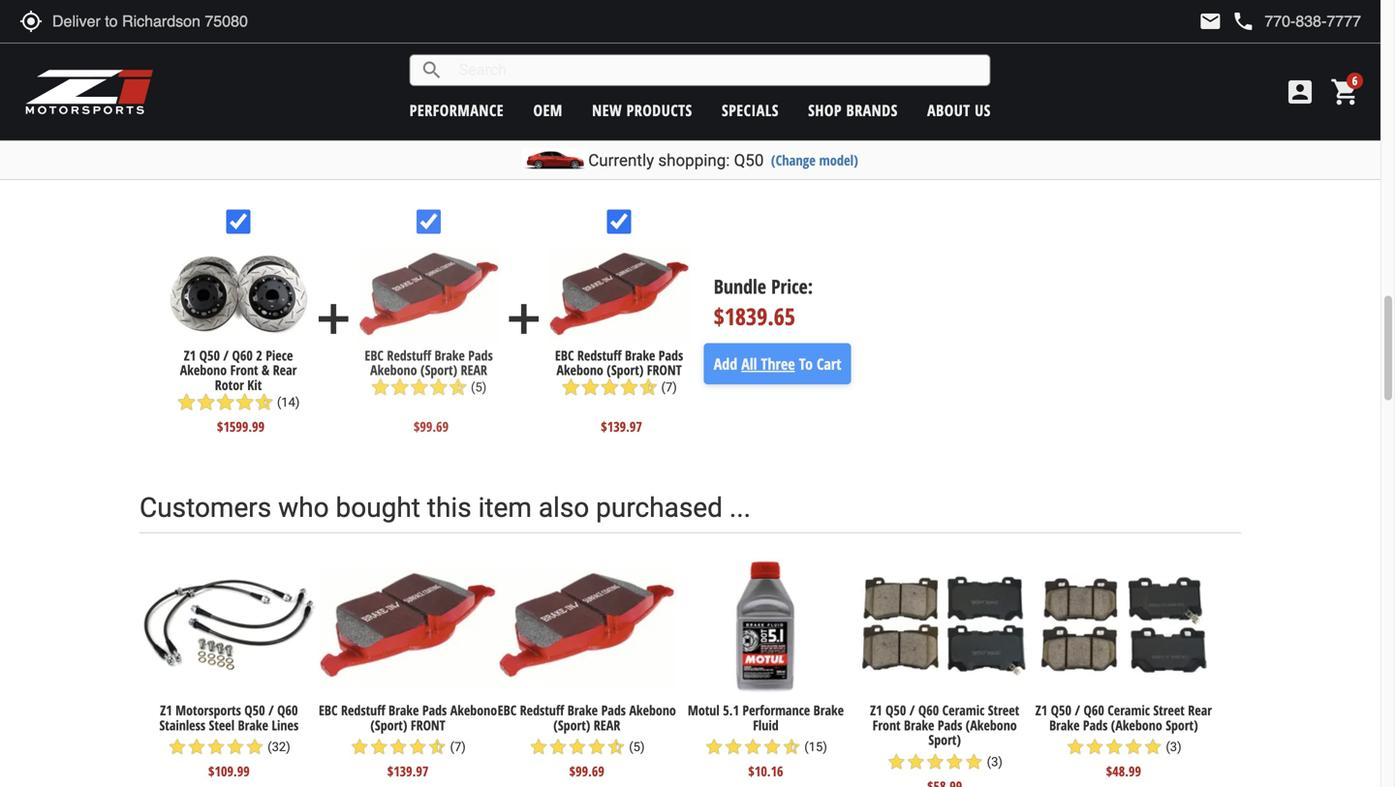 Task type: describe. For each thing, give the bounding box(es) containing it.
q60 for z1 q50 / q60 2 piece akebono front & rear rotor kit star star star star star_half (14) $1599.99
[[232, 346, 253, 365]]

z1 for z1 q50 / q60 ceramic street front brake pads (akebono sport) star star star star star (3)
[[870, 701, 882, 720]]

new products link
[[592, 100, 692, 121]]

us
[[975, 100, 991, 121]]

mail link
[[1199, 10, 1222, 33]]

q50 for z1 q50 / q60 2 piece akebono front & rear rotor kit star star star star star_half (14) $1599.99
[[199, 346, 220, 365]]

shop brands
[[808, 100, 898, 121]]

also
[[539, 492, 589, 524]]

ebc redstuff brake pads akebono (sport) rear star star star star star_half (5)
[[365, 346, 493, 397]]

ceramic for z1 q50 / q60 ceramic street front brake pads (akebono sport) star star star star star (3)
[[942, 701, 985, 720]]

ebc for ebc redstuff brake pads akebono (sport) rear star star star star star_half (5)
[[365, 346, 384, 365]]

specials link
[[722, 100, 779, 121]]

(akebono for z1 q50 / q60 ceramic street front brake pads (akebono sport) star star star star star (3)
[[966, 716, 1017, 735]]

kit
[[247, 376, 262, 394]]

z1 for z1 q50 / q60 2 piece akebono front & rear rotor kit star star star star star_half (14) $1599.99
[[184, 346, 196, 365]]

z1 q50 / q60 ceramic street front brake pads (akebono sport) star star star star star (3)
[[870, 701, 1019, 772]]

redstuff for ebc redstuff brake pads akebono (sport) rear star star star star star_half (5) $99.69
[[520, 701, 564, 720]]

(15)
[[804, 740, 827, 755]]

front inside z1 q50 / q60 2 piece akebono front & rear rotor kit star star star star star_half (14) $1599.99
[[230, 361, 258, 380]]

(sport) for ebc redstuff brake pads akebono (sport) rear star star star star star_half (5)
[[421, 361, 457, 380]]

cart
[[817, 353, 841, 374]]

for
[[684, 42, 699, 60]]

1 *** from the left
[[520, 42, 539, 60]]

price:
[[771, 273, 813, 300]]

star_half for ebc redstuff brake pads akebono (sport) rear star star star star star_half (5) $99.69
[[607, 738, 626, 757]]

this
[[542, 42, 563, 60]]

*** this item does not qualify for any additional discounts or promotions ***
[[520, 42, 934, 60]]

(7) for ebc redstuff brake pads akebono (sport) front star star star star star_half (7) $139.97
[[450, 740, 466, 755]]

(3) for z1 q50 / q60 ceramic street front brake pads (akebono sport) star star star star star (3)
[[987, 755, 1003, 770]]

lines
[[272, 716, 299, 735]]

search
[[420, 59, 443, 82]]

products
[[626, 100, 692, 121]]

redstuff for ebc redstuff brake pads akebono (sport) front star star star star star_half (7)
[[577, 346, 622, 365]]

shopping:
[[658, 151, 730, 170]]

three
[[761, 353, 795, 374]]

(sport) for ebc redstuff brake pads akebono (sport) front star star star star star_half (7) $139.97
[[370, 716, 407, 735]]

oem
[[533, 100, 563, 121]]

to
[[799, 353, 813, 374]]

front inside z1 q50 / q60 ceramic street front brake pads (akebono sport) star star star star star (3)
[[873, 716, 901, 735]]

mail phone
[[1199, 10, 1255, 33]]

promotions
[[850, 42, 912, 60]]

z1 q50 / q60 2 piece akebono front & rear rotor kit star star star star star_half (14) $1599.99
[[177, 346, 300, 436]]

oem link
[[533, 100, 563, 121]]

akebono for ebc redstuff brake pads akebono (sport) front star star star star star_half (7)
[[557, 361, 603, 380]]

bought
[[272, 136, 359, 168]]

...
[[729, 492, 751, 524]]

bundle
[[714, 273, 766, 300]]

currently
[[588, 151, 654, 170]]

frequently
[[140, 136, 265, 168]]

customers
[[140, 492, 271, 524]]

star_half for ebc redstuff brake pads akebono (sport) rear star star star star star_half (5)
[[448, 378, 468, 397]]

street for z1 q50 / q60 ceramic street front brake pads (akebono sport) star star star star star (3)
[[988, 701, 1019, 720]]

add
[[714, 353, 737, 374]]

add all three to cart
[[714, 353, 841, 374]]

purchased
[[596, 492, 723, 524]]

fluid
[[753, 716, 779, 735]]

brake inside ebc redstuff brake pads akebono (sport) rear star star star star star_half (5) $99.69
[[567, 701, 598, 720]]

q50 inside the z1 motorsports q50 / q60 stainless steel brake lines star star star star star (32) $109.99
[[244, 701, 265, 720]]

z1 motorsports logo image
[[24, 68, 155, 116]]

brake inside motul 5.1 performance brake fluid star star star star star_half (15) $10.16
[[814, 701, 844, 720]]

rear for ebc redstuff brake pads akebono (sport) rear star star star star star_half (5)
[[461, 361, 487, 380]]

performance link
[[410, 100, 504, 121]]

sport) for z1 q50 / q60 ceramic street rear brake pads (akebono sport) star star star star star (3) $48.99
[[1166, 716, 1198, 735]]

ebc for ebc redstuff brake pads akebono (sport) front star star star star star_half (7) $139.97
[[319, 701, 338, 720]]

(sport) for ebc redstuff brake pads akebono (sport) rear star star star star star_half (5) $99.69
[[554, 716, 590, 735]]

shopping_cart link
[[1325, 77, 1361, 108]]

rear inside z1 q50 / q60 ceramic street rear brake pads (akebono sport) star star star star star (3) $48.99
[[1188, 701, 1212, 720]]

front for ebc redstuff brake pads akebono (sport) front star star star star star_half (7)
[[647, 361, 682, 380]]

2 add from the left
[[500, 295, 548, 343]]

0 vertical spatial item
[[567, 42, 591, 60]]

frequently bought together
[[140, 136, 472, 168]]

qualify
[[644, 42, 681, 60]]

rear inside z1 q50 / q60 2 piece akebono front & rear rotor kit star star star star star_half (14) $1599.99
[[273, 361, 297, 380]]

akebono inside z1 q50 / q60 2 piece akebono front & rear rotor kit star star star star star_half (14) $1599.99
[[180, 361, 227, 380]]

rotor
[[215, 376, 244, 394]]

brands
[[846, 100, 898, 121]]

front for ebc redstuff brake pads akebono (sport) front star star star star star_half (7) $139.97
[[411, 716, 445, 735]]

or
[[836, 42, 847, 60]]

z1 for z1 motorsports q50 / q60 stainless steel brake lines star star star star star (32) $109.99
[[160, 701, 172, 720]]

z1 for z1 q50 / q60 ceramic street rear brake pads (akebono sport) star star star star star (3) $48.99
[[1035, 701, 1048, 720]]

currently shopping: q50 (change model)
[[588, 151, 858, 170]]

new
[[592, 100, 622, 121]]

pads for ebc redstuff brake pads akebono (sport) rear star star star star star_half (5) $99.69
[[601, 701, 626, 720]]

$1599.99
[[217, 418, 265, 436]]

q50 for z1 q50 / q60 ceramic street front brake pads (akebono sport) star star star star star (3)
[[886, 701, 906, 720]]

0 vertical spatial $99.69
[[414, 418, 449, 436]]

(sport) for ebc redstuff brake pads akebono (sport) front star star star star star_half (7)
[[607, 361, 644, 380]]

(change model) link
[[771, 151, 858, 170]]

brake inside the z1 motorsports q50 / q60 stainless steel brake lines star star star star star (32) $109.99
[[238, 716, 268, 735]]

(32)
[[268, 740, 290, 755]]

Search search field
[[443, 55, 990, 85]]

star_half for ebc redstuff brake pads akebono (sport) front star star star star star_half (7)
[[639, 378, 658, 397]]

2
[[256, 346, 262, 365]]

(akebono for z1 q50 / q60 ceramic street rear brake pads (akebono sport) star star star star star (3) $48.99
[[1111, 716, 1162, 735]]

this
[[427, 492, 471, 524]]

customers who bought this item also purchased ...
[[140, 492, 751, 524]]

about us link
[[927, 100, 991, 121]]

my_location
[[19, 10, 43, 33]]



Task type: locate. For each thing, give the bounding box(es) containing it.
stainless
[[159, 716, 205, 735]]

street
[[988, 701, 1019, 720], [1153, 701, 1185, 720]]

brake inside ebc redstuff brake pads akebono (sport) rear star star star star star_half (5)
[[434, 346, 465, 365]]

akebono inside ebc redstuff brake pads akebono (sport) rear star star star star star_half (5)
[[370, 361, 417, 380]]

redstuff inside ebc redstuff brake pads akebono (sport) rear star star star star star_half (5) $99.69
[[520, 701, 564, 720]]

pads inside ebc redstuff brake pads akebono (sport) rear star star star star star_half (5)
[[468, 346, 493, 365]]

star_half inside ebc redstuff brake pads akebono (sport) front star star star star star_half (7)
[[639, 378, 658, 397]]

all
[[741, 353, 757, 374]]

redstuff for ebc redstuff brake pads akebono (sport) rear star star star star star_half (5)
[[387, 346, 431, 365]]

z1 q50 / q60 ceramic street rear brake pads (akebono sport) star star star star star (3) $48.99
[[1035, 701, 1212, 781]]

brake inside z1 q50 / q60 ceramic street rear brake pads (akebono sport) star star star star star (3) $48.99
[[1049, 716, 1080, 735]]

1 horizontal spatial rear
[[1188, 701, 1212, 720]]

z1 inside z1 q50 / q60 ceramic street rear brake pads (akebono sport) star star star star star (3) $48.99
[[1035, 701, 1048, 720]]

star_half inside ebc redstuff brake pads akebono (sport) front star star star star star_half (7) $139.97
[[428, 738, 447, 757]]

motul
[[688, 701, 720, 720]]

$139.97
[[601, 418, 642, 436], [387, 763, 429, 781]]

front inside ebc redstuff brake pads akebono (sport) front star star star star star_half (7) $139.97
[[411, 716, 445, 735]]

(5) for ebc redstuff brake pads akebono (sport) rear star star star star star_half (5) $99.69
[[629, 740, 645, 755]]

$139.97 inside ebc redstuff brake pads akebono (sport) front star star star star star_half (7) $139.97
[[387, 763, 429, 781]]

1 horizontal spatial sport)
[[1166, 716, 1198, 735]]

1 vertical spatial item
[[478, 492, 532, 524]]

1 vertical spatial front
[[873, 716, 901, 735]]

who
[[278, 492, 329, 524]]

(3) inside z1 q50 / q60 ceramic street rear brake pads (akebono sport) star star star star star (3) $48.99
[[1166, 740, 1182, 755]]

rear inside ebc redstuff brake pads akebono (sport) rear star star star star star_half (5) $99.69
[[594, 716, 620, 735]]

pads for ebc redstuff brake pads akebono (sport) front star star star star star_half (7) $139.97
[[422, 701, 447, 720]]

q60
[[232, 346, 253, 365], [277, 701, 298, 720], [918, 701, 939, 720], [1084, 701, 1104, 720]]

1 horizontal spatial $139.97
[[601, 418, 642, 436]]

q60 inside z1 q50 / q60 ceramic street rear brake pads (akebono sport) star star star star star (3) $48.99
[[1084, 701, 1104, 720]]

star_half
[[448, 378, 468, 397], [639, 378, 658, 397], [254, 393, 274, 412], [428, 738, 447, 757], [607, 738, 626, 757], [782, 738, 801, 757]]

1 add from the left
[[309, 295, 358, 343]]

performance
[[410, 100, 504, 121]]

(sport) inside ebc redstuff brake pads akebono (sport) front star star star star star_half (7) $139.97
[[370, 716, 407, 735]]

phone link
[[1232, 10, 1361, 33]]

1 horizontal spatial (5)
[[629, 740, 645, 755]]

(sport) inside ebc redstuff brake pads akebono (sport) rear star star star star star_half (5)
[[421, 361, 457, 380]]

front
[[230, 361, 258, 380], [873, 716, 901, 735]]

0 horizontal spatial (5)
[[471, 380, 487, 395]]

0 vertical spatial (5)
[[471, 380, 487, 395]]

z1 inside the z1 motorsports q50 / q60 stainless steel brake lines star star star star star (32) $109.99
[[160, 701, 172, 720]]

(7) inside ebc redstuff brake pads akebono (sport) front star star star star star_half (7) $139.97
[[450, 740, 466, 755]]

(7) for ebc redstuff brake pads akebono (sport) front star star star star star_half (7)
[[661, 380, 677, 395]]

(sport) inside ebc redstuff brake pads akebono (sport) front star star star star star_half (7)
[[607, 361, 644, 380]]

(akebono inside z1 q50 / q60 ceramic street rear brake pads (akebono sport) star star star star star (3) $48.99
[[1111, 716, 1162, 735]]

shop
[[808, 100, 842, 121]]

shop brands link
[[808, 100, 898, 121]]

(sport) inside ebc redstuff brake pads akebono (sport) rear star star star star star_half (5) $99.69
[[554, 716, 590, 735]]

star_half inside z1 q50 / q60 2 piece akebono front & rear rotor kit star star star star star_half (14) $1599.99
[[254, 393, 274, 412]]

star_half inside ebc redstuff brake pads akebono (sport) rear star star star star star_half (5)
[[448, 378, 468, 397]]

(3) inside z1 q50 / q60 ceramic street front brake pads (akebono sport) star star star star star (3)
[[987, 755, 1003, 770]]

1 vertical spatial rear
[[594, 716, 620, 735]]

***
[[520, 42, 539, 60], [915, 42, 934, 60]]

/ for z1 q50 / q60 ceramic street front brake pads (akebono sport) star star star star star (3)
[[910, 701, 915, 720]]

star_half inside ebc redstuff brake pads akebono (sport) rear star star star star star_half (5) $99.69
[[607, 738, 626, 757]]

1 horizontal spatial front
[[647, 361, 682, 380]]

0 vertical spatial rear
[[461, 361, 487, 380]]

1 ceramic from the left
[[942, 701, 985, 720]]

rear inside ebc redstuff brake pads akebono (sport) rear star star star star star_half (5)
[[461, 361, 487, 380]]

0 horizontal spatial sport)
[[929, 731, 961, 750]]

discounts
[[782, 42, 833, 60]]

2 *** from the left
[[915, 42, 934, 60]]

/ inside the z1 motorsports q50 / q60 stainless steel brake lines star star star star star (32) $109.99
[[268, 701, 274, 720]]

*** left the this
[[520, 42, 539, 60]]

2 (akebono from the left
[[1111, 716, 1162, 735]]

0 horizontal spatial (3)
[[987, 755, 1003, 770]]

brake
[[434, 346, 465, 365], [625, 346, 655, 365], [389, 701, 419, 720], [567, 701, 598, 720], [814, 701, 844, 720], [238, 716, 268, 735], [904, 716, 934, 735], [1049, 716, 1080, 735]]

1 vertical spatial $139.97
[[387, 763, 429, 781]]

brake inside ebc redstuff brake pads akebono (sport) front star star star star star_half (7)
[[625, 346, 655, 365]]

0 horizontal spatial item
[[478, 492, 532, 524]]

item right the this
[[567, 42, 591, 60]]

1 horizontal spatial ***
[[915, 42, 934, 60]]

akebono inside ebc redstuff brake pads akebono (sport) rear star star star star star_half (5) $99.69
[[629, 701, 676, 720]]

1 horizontal spatial (akebono
[[1111, 716, 1162, 735]]

/
[[223, 346, 229, 365], [268, 701, 274, 720], [910, 701, 915, 720], [1075, 701, 1080, 720]]

redstuff
[[387, 346, 431, 365], [577, 346, 622, 365], [341, 701, 385, 720], [520, 701, 564, 720]]

akebono for ebc redstuff brake pads akebono (sport) rear star star star star star_half (5) $99.69
[[629, 701, 676, 720]]

$48.99
[[1106, 763, 1141, 781]]

q50 inside z1 q50 / q60 ceramic street rear brake pads (akebono sport) star star star star star (3) $48.99
[[1051, 701, 1072, 720]]

ceramic inside z1 q50 / q60 ceramic street rear brake pads (akebono sport) star star star star star (3) $48.99
[[1108, 701, 1150, 720]]

mail
[[1199, 10, 1222, 33]]

z1 motorsports q50 / q60 stainless steel brake lines star star star star star (32) $109.99
[[159, 701, 299, 781]]

0 horizontal spatial front
[[230, 361, 258, 380]]

z1 inside z1 q50 / q60 ceramic street front brake pads (akebono sport) star star star star star (3)
[[870, 701, 882, 720]]

1 street from the left
[[988, 701, 1019, 720]]

ebc inside ebc redstuff brake pads akebono (sport) front star star star star star_half (7) $139.97
[[319, 701, 338, 720]]

street inside z1 q50 / q60 ceramic street front brake pads (akebono sport) star star star star star (3)
[[988, 701, 1019, 720]]

1 horizontal spatial (3)
[[1166, 740, 1182, 755]]

0 vertical spatial front
[[230, 361, 258, 380]]

(3) for z1 q50 / q60 ceramic street rear brake pads (akebono sport) star star star star star (3) $48.99
[[1166, 740, 1182, 755]]

$109.99
[[208, 763, 250, 781]]

sport) for z1 q50 / q60 ceramic street front brake pads (akebono sport) star star star star star (3)
[[929, 731, 961, 750]]

pads for ebc redstuff brake pads akebono (sport) rear star star star star star_half (5)
[[468, 346, 493, 365]]

bundle price: $1839.65
[[714, 273, 813, 332]]

(5) inside ebc redstuff brake pads akebono (sport) rear star star star star star_half (5)
[[471, 380, 487, 395]]

&
[[262, 361, 270, 380]]

sport) inside z1 q50 / q60 ceramic street rear brake pads (akebono sport) star star star star star (3) $48.99
[[1166, 716, 1198, 735]]

(5) inside ebc redstuff brake pads akebono (sport) rear star star star star star_half (5) $99.69
[[629, 740, 645, 755]]

pads inside z1 q50 / q60 ceramic street rear brake pads (akebono sport) star star star star star (3) $48.99
[[1083, 716, 1108, 735]]

ebc redstuff brake pads akebono (sport) front star star star star star_half (7)
[[555, 346, 683, 397]]

q50 for z1 q50 / q60 ceramic street rear brake pads (akebono sport) star star star star star (3) $48.99
[[1051, 701, 1072, 720]]

0 vertical spatial rear
[[273, 361, 297, 380]]

akebono inside ebc redstuff brake pads akebono (sport) front star star star star star_half (7)
[[557, 361, 603, 380]]

sport) inside z1 q50 / q60 ceramic street front brake pads (akebono sport) star star star star star (3)
[[929, 731, 961, 750]]

shopping_cart
[[1330, 77, 1361, 108]]

rear for ebc redstuff brake pads akebono (sport) rear star star star star star_half (5) $99.69
[[594, 716, 620, 735]]

0 horizontal spatial rear
[[273, 361, 297, 380]]

1 vertical spatial (7)
[[450, 740, 466, 755]]

/ inside z1 q50 / q60 2 piece akebono front & rear rotor kit star star star star star_half (14) $1599.99
[[223, 346, 229, 365]]

0 horizontal spatial add
[[309, 295, 358, 343]]

0 horizontal spatial ***
[[520, 42, 539, 60]]

motul 5.1 performance brake fluid star star star star star_half (15) $10.16
[[688, 701, 844, 781]]

0 horizontal spatial ceramic
[[942, 701, 985, 720]]

1 horizontal spatial (7)
[[661, 380, 677, 395]]

akebono for ebc redstuff brake pads akebono (sport) front star star star star star_half (7) $139.97
[[450, 701, 497, 720]]

ebc for ebc redstuff brake pads akebono (sport) front star star star star star_half (7)
[[555, 346, 574, 365]]

additional
[[725, 42, 779, 60]]

akebono inside ebc redstuff brake pads akebono (sport) front star star star star star_half (7) $139.97
[[450, 701, 497, 720]]

z1 inside z1 q50 / q60 2 piece akebono front & rear rotor kit star star star star star_half (14) $1599.99
[[184, 346, 196, 365]]

q60 inside the z1 motorsports q50 / q60 stainless steel brake lines star star star star star (32) $109.99
[[277, 701, 298, 720]]

about us
[[927, 100, 991, 121]]

redstuff inside ebc redstuff brake pads akebono (sport) rear star star star star star_half (5)
[[387, 346, 431, 365]]

brake inside ebc redstuff brake pads akebono (sport) front star star star star star_half (7) $139.97
[[389, 701, 419, 720]]

1 (akebono from the left
[[966, 716, 1017, 735]]

1 horizontal spatial add
[[500, 295, 548, 343]]

pads inside ebc redstuff brake pads akebono (sport) front star star star star star_half (7) $139.97
[[422, 701, 447, 720]]

5.1
[[723, 701, 739, 720]]

street for z1 q50 / q60 ceramic street rear brake pads (akebono sport) star star star star star (3) $48.99
[[1153, 701, 1185, 720]]

0 horizontal spatial $139.97
[[387, 763, 429, 781]]

(5)
[[471, 380, 487, 395], [629, 740, 645, 755]]

(akebono
[[966, 716, 1017, 735], [1111, 716, 1162, 735]]

0 vertical spatial front
[[647, 361, 682, 380]]

ebc redstuff brake pads akebono (sport) front star star star star star_half (7) $139.97
[[319, 701, 497, 781]]

rear
[[461, 361, 487, 380], [594, 716, 620, 735]]

0 horizontal spatial (7)
[[450, 740, 466, 755]]

sport)
[[1166, 716, 1198, 735], [929, 731, 961, 750]]

2 ceramic from the left
[[1108, 701, 1150, 720]]

0 vertical spatial $139.97
[[601, 418, 642, 436]]

q60 for z1 q50 / q60 ceramic street rear brake pads (akebono sport) star star star star star (3) $48.99
[[1084, 701, 1104, 720]]

q60 inside z1 q50 / q60 2 piece akebono front & rear rotor kit star star star star star_half (14) $1599.99
[[232, 346, 253, 365]]

ceramic
[[942, 701, 985, 720], [1108, 701, 1150, 720]]

account_box link
[[1280, 77, 1321, 108]]

ebc inside ebc redstuff brake pads akebono (sport) rear star star star star star_half (5)
[[365, 346, 384, 365]]

(akebono inside z1 q50 / q60 ceramic street front brake pads (akebono sport) star star star star star (3)
[[966, 716, 1017, 735]]

pads inside ebc redstuff brake pads akebono (sport) front star star star star star_half (7)
[[659, 346, 683, 365]]

redstuff for ebc redstuff brake pads akebono (sport) front star star star star star_half (7) $139.97
[[341, 701, 385, 720]]

q50 inside z1 q50 / q60 ceramic street front brake pads (akebono sport) star star star star star (3)
[[886, 701, 906, 720]]

akebono
[[180, 361, 227, 380], [370, 361, 417, 380], [557, 361, 603, 380], [450, 701, 497, 720], [629, 701, 676, 720]]

ceramic inside z1 q50 / q60 ceramic street front brake pads (akebono sport) star star star star star (3)
[[942, 701, 985, 720]]

add
[[309, 295, 358, 343], [500, 295, 548, 343]]

new products
[[592, 100, 692, 121]]

q50
[[734, 151, 764, 170], [199, 346, 220, 365], [244, 701, 265, 720], [886, 701, 906, 720], [1051, 701, 1072, 720]]

0 horizontal spatial rear
[[461, 361, 487, 380]]

1 horizontal spatial item
[[567, 42, 591, 60]]

1 horizontal spatial $99.69
[[569, 763, 604, 781]]

item right this in the left of the page
[[478, 492, 532, 524]]

$99.69 inside ebc redstuff brake pads akebono (sport) rear star star star star star_half (5) $99.69
[[569, 763, 604, 781]]

ebc redstuff brake pads akebono (sport) rear star star star star star_half (5) $99.69
[[498, 701, 676, 781]]

0 horizontal spatial (akebono
[[966, 716, 1017, 735]]

account_box
[[1285, 77, 1316, 108]]

/ for z1 q50 / q60 2 piece akebono front & rear rotor kit star star star star star_half (14) $1599.99
[[223, 346, 229, 365]]

1 horizontal spatial street
[[1153, 701, 1185, 720]]

together
[[365, 136, 472, 168]]

ceramic for z1 q50 / q60 ceramic street rear brake pads (akebono sport) star star star star star (3) $48.99
[[1108, 701, 1150, 720]]

front inside ebc redstuff brake pads akebono (sport) front star star star star star_half (7)
[[647, 361, 682, 380]]

performance
[[743, 701, 810, 720]]

about
[[927, 100, 970, 121]]

redstuff inside ebc redstuff brake pads akebono (sport) front star star star star star_half (7)
[[577, 346, 622, 365]]

z1
[[184, 346, 196, 365], [160, 701, 172, 720], [870, 701, 882, 720], [1035, 701, 1048, 720]]

street inside z1 q50 / q60 ceramic street rear brake pads (akebono sport) star star star star star (3) $48.99
[[1153, 701, 1185, 720]]

q60 inside z1 q50 / q60 ceramic street front brake pads (akebono sport) star star star star star (3)
[[918, 701, 939, 720]]

*** right promotions
[[915, 42, 934, 60]]

0 horizontal spatial street
[[988, 701, 1019, 720]]

(14)
[[277, 395, 300, 410]]

bought
[[336, 492, 420, 524]]

1 vertical spatial front
[[411, 716, 445, 735]]

pads
[[468, 346, 493, 365], [659, 346, 683, 365], [422, 701, 447, 720], [601, 701, 626, 720], [938, 716, 962, 735], [1083, 716, 1108, 735]]

1 vertical spatial rear
[[1188, 701, 1212, 720]]

steel
[[209, 716, 235, 735]]

$10.16
[[748, 763, 783, 781]]

None checkbox
[[226, 210, 250, 234], [417, 210, 441, 234], [607, 210, 631, 234], [226, 210, 250, 234], [417, 210, 441, 234], [607, 210, 631, 234]]

star
[[371, 378, 390, 397], [390, 378, 410, 397], [410, 378, 429, 397], [429, 378, 448, 397], [561, 378, 581, 397], [581, 378, 600, 397], [600, 378, 619, 397], [619, 378, 639, 397], [177, 393, 196, 412], [196, 393, 216, 412], [216, 393, 235, 412], [235, 393, 254, 412], [168, 738, 187, 757], [187, 738, 206, 757], [206, 738, 226, 757], [226, 738, 245, 757], [245, 738, 264, 757], [350, 738, 369, 757], [369, 738, 389, 757], [389, 738, 408, 757], [408, 738, 428, 757], [529, 738, 548, 757], [548, 738, 568, 757], [568, 738, 587, 757], [587, 738, 607, 757], [704, 738, 724, 757], [724, 738, 743, 757], [743, 738, 763, 757], [763, 738, 782, 757], [1066, 738, 1085, 757], [1085, 738, 1105, 757], [1105, 738, 1124, 757], [1124, 738, 1143, 757], [1143, 738, 1163, 757], [887, 753, 906, 772], [906, 753, 926, 772], [926, 753, 945, 772], [945, 753, 964, 772], [964, 753, 984, 772]]

any
[[703, 42, 722, 60]]

0 vertical spatial (7)
[[661, 380, 677, 395]]

q60 for z1 q50 / q60 ceramic street front brake pads (akebono sport) star star star star star (3)
[[918, 701, 939, 720]]

1 vertical spatial $99.69
[[569, 763, 604, 781]]

(3)
[[1166, 740, 1182, 755], [987, 755, 1003, 770]]

(change
[[771, 151, 816, 170]]

0 horizontal spatial front
[[411, 716, 445, 735]]

1 horizontal spatial rear
[[594, 716, 620, 735]]

motorsports
[[176, 701, 241, 720]]

specials
[[722, 100, 779, 121]]

piece
[[266, 346, 293, 365]]

brake inside z1 q50 / q60 ceramic street front brake pads (akebono sport) star star star star star (3)
[[904, 716, 934, 735]]

not
[[623, 42, 641, 60]]

1 horizontal spatial front
[[873, 716, 901, 735]]

redstuff inside ebc redstuff brake pads akebono (sport) front star star star star star_half (7) $139.97
[[341, 701, 385, 720]]

ebc inside ebc redstuff brake pads akebono (sport) rear star star star star star_half (5) $99.69
[[498, 701, 517, 720]]

1 horizontal spatial ceramic
[[1108, 701, 1150, 720]]

model)
[[819, 151, 858, 170]]

(5) for ebc redstuff brake pads akebono (sport) rear star star star star star_half (5)
[[471, 380, 487, 395]]

/ inside z1 q50 / q60 ceramic street front brake pads (akebono sport) star star star star star (3)
[[910, 701, 915, 720]]

ebc for ebc redstuff brake pads akebono (sport) rear star star star star star_half (5) $99.69
[[498, 701, 517, 720]]

q50 inside z1 q50 / q60 2 piece akebono front & rear rotor kit star star star star star_half (14) $1599.99
[[199, 346, 220, 365]]

(sport)
[[421, 361, 457, 380], [607, 361, 644, 380], [370, 716, 407, 735], [554, 716, 590, 735]]

star_half for ebc redstuff brake pads akebono (sport) front star star star star star_half (7) $139.97
[[428, 738, 447, 757]]

phone
[[1232, 10, 1255, 33]]

/ inside z1 q50 / q60 ceramic street rear brake pads (akebono sport) star star star star star (3) $48.99
[[1075, 701, 1080, 720]]

star_half inside motul 5.1 performance brake fluid star star star star star_half (15) $10.16
[[782, 738, 801, 757]]

akebono for ebc redstuff brake pads akebono (sport) rear star star star star star_half (5)
[[370, 361, 417, 380]]

ebc
[[365, 346, 384, 365], [555, 346, 574, 365], [319, 701, 338, 720], [498, 701, 517, 720]]

does
[[595, 42, 619, 60]]

pads inside ebc redstuff brake pads akebono (sport) rear star star star star star_half (5) $99.69
[[601, 701, 626, 720]]

pads inside z1 q50 / q60 ceramic street front brake pads (akebono sport) star star star star star (3)
[[938, 716, 962, 735]]

pads for ebc redstuff brake pads akebono (sport) front star star star star star_half (7)
[[659, 346, 683, 365]]

$1839.65
[[714, 301, 795, 332]]

ebc inside ebc redstuff brake pads akebono (sport) front star star star star star_half (7)
[[555, 346, 574, 365]]

(7) inside ebc redstuff brake pads akebono (sport) front star star star star star_half (7)
[[661, 380, 677, 395]]

(7)
[[661, 380, 677, 395], [450, 740, 466, 755]]

/ for z1 q50 / q60 ceramic street rear brake pads (akebono sport) star star star star star (3) $48.99
[[1075, 701, 1080, 720]]

1 vertical spatial (5)
[[629, 740, 645, 755]]

0 horizontal spatial $99.69
[[414, 418, 449, 436]]

2 street from the left
[[1153, 701, 1185, 720]]



Task type: vqa. For each thing, say whether or not it's contained in the screenshot.
L25500P
no



